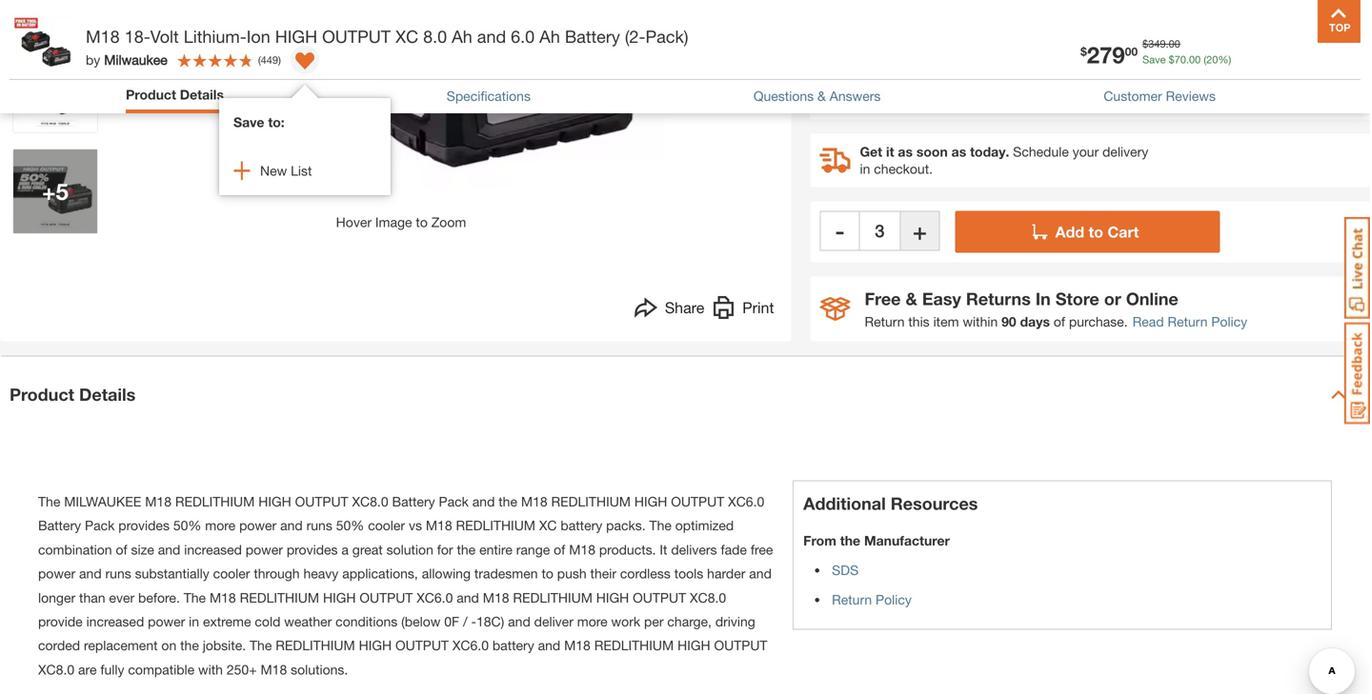Task type: describe. For each thing, give the bounding box(es) containing it.
high down charge,
[[678, 638, 711, 654]]

cordless
[[620, 566, 671, 582]]

- button
[[820, 211, 860, 251]]

0 vertical spatial details
[[180, 87, 224, 102]]

the down cold
[[250, 638, 272, 654]]

output up per
[[633, 590, 686, 606]]

m18 up 18c)
[[483, 590, 509, 606]]

with
[[198, 662, 223, 678]]

their
[[590, 566, 617, 582]]

entire
[[479, 542, 513, 558]]

products.
[[599, 542, 656, 558]]

for
[[437, 542, 453, 558]]

get
[[860, 144, 883, 160]]

add
[[1056, 223, 1085, 241]]

( 449 )
[[258, 54, 281, 66]]

product image image
[[14, 10, 76, 71]]

in
[[1036, 289, 1051, 309]]

0 horizontal spatial policy
[[876, 592, 912, 608]]

5
[[56, 178, 69, 205]]

in inside the milwaukee m18 redlithium high output xc8.0 battery pack and the m18 redlithium high output xc6.0 battery pack provides 50% more power and runs 50% cooler vs m18 redlithium xc battery packs. the optimized combination of size and increased power provides a great solution for the entire range of m18 products. it delivers fade free power and runs substantially cooler through heavy applications, allowing tradesmen to push their cordless tools harder and longer than ever before. the m18 redlithium high output xc6.0 and m18 redlithium high output xc8.0 provide increased power in extreme cold weather conditions (below 0f / -18c) and deliver more work per charge, driving corded replacement on the jobsite. the redlithium high output xc6.0 battery and m18 redlithium high output xc8.0 are fully compatible with 250+ m18 solutions.
[[189, 614, 199, 630]]

it
[[886, 144, 895, 160]]

combination
[[38, 542, 112, 558]]

manufacturer
[[864, 533, 950, 549]]

corded
[[38, 638, 80, 654]]

0 vertical spatial more
[[205, 518, 236, 534]]

0 horizontal spatial increased
[[86, 614, 144, 630]]

before.
[[138, 590, 180, 606]]

1 horizontal spatial $
[[1143, 38, 1149, 50]]

0 vertical spatial cooler
[[368, 518, 405, 534]]

1 horizontal spatial of
[[554, 542, 566, 558]]

checkout.
[[874, 161, 933, 177]]

2 50% from the left
[[336, 518, 364, 534]]

driving
[[716, 614, 756, 630]]

or
[[1105, 289, 1122, 309]]

purchase.
[[1069, 314, 1128, 330]]

tools
[[675, 566, 704, 582]]

2 ( from the left
[[258, 54, 261, 66]]

the right for
[[457, 542, 476, 558]]

m18 up push in the left bottom of the page
[[569, 542, 596, 558]]

by
[[86, 52, 100, 68]]

0 horizontal spatial $
[[1081, 45, 1087, 58]]

milwaukee power tool batteries 48 11 1868 66.5 image
[[13, 150, 97, 234]]

questions
[[754, 88, 814, 104]]

free button
[[820, 0, 984, 105]]

and up entire
[[473, 494, 495, 510]]

volt
[[150, 26, 179, 47]]

sds link
[[832, 563, 859, 579]]

250+
[[227, 662, 257, 678]]

the left milwaukee
[[38, 494, 60, 510]]

cart
[[1108, 223, 1139, 241]]

return right read
[[1168, 314, 1208, 330]]

get it as soon as today.
[[860, 144, 1010, 160]]

m18 down deliver
[[564, 638, 591, 654]]

share
[[665, 299, 705, 317]]

0 horizontal spatial .
[[1166, 38, 1169, 50]]

1 vertical spatial cooler
[[213, 566, 250, 582]]

2 ah from the left
[[540, 26, 560, 47]]

0 vertical spatial xc
[[396, 26, 419, 47]]

redlithium down "work"
[[594, 638, 674, 654]]

policy inside free & easy returns in store or online return this item within 90 days of purchase. read return policy
[[1212, 314, 1248, 330]]

6.0
[[511, 26, 535, 47]]

1 vertical spatial .
[[1187, 53, 1190, 66]]

279
[[1087, 41, 1125, 68]]

conditions
[[336, 614, 398, 630]]

great
[[352, 542, 383, 558]]

save to:
[[234, 114, 285, 130]]

replacement
[[84, 638, 158, 654]]

and right 18c)
[[508, 614, 531, 630]]

(below
[[401, 614, 441, 630]]

return policy link
[[832, 592, 912, 608]]

the up it at the bottom left
[[650, 518, 672, 534]]

0 horizontal spatial provides
[[118, 518, 170, 534]]

share button
[[635, 296, 705, 325]]

free & easy returns in store or online return this item within 90 days of purchase. read return policy
[[865, 289, 1248, 330]]

high down conditions
[[359, 638, 392, 654]]

schedule
[[1013, 144, 1069, 160]]

and left "6.0"
[[477, 26, 506, 47]]

0f
[[444, 614, 459, 630]]

m18 up extreme
[[210, 590, 236, 606]]

add to cart button
[[955, 211, 1220, 253]]

of inside free & easy returns in store or online return this item within 90 days of purchase. read return policy
[[1054, 314, 1066, 330]]

ever
[[109, 590, 135, 606]]

heavy
[[304, 566, 339, 582]]

image
[[375, 214, 412, 230]]

and down free
[[749, 566, 772, 582]]

the right on
[[180, 638, 199, 654]]

days
[[1020, 314, 1050, 330]]

solutions.
[[291, 662, 348, 678]]

work
[[611, 614, 641, 630]]

top button
[[1318, 0, 1361, 43]]

high up display icon
[[275, 26, 317, 47]]

on
[[161, 638, 177, 654]]

0 horizontal spatial of
[[116, 542, 127, 558]]

2 as from the left
[[952, 144, 967, 160]]

449
[[261, 54, 278, 66]]

extreme
[[203, 614, 251, 630]]

0 horizontal spatial 00
[[1125, 45, 1138, 58]]

1 ah from the left
[[452, 26, 473, 47]]

1 horizontal spatial 00
[[1169, 38, 1181, 50]]

your
[[1073, 144, 1099, 160]]

ion
[[247, 26, 270, 47]]

save inside $ 279 00 $ 349 . 00 save $ 70 . 00 ( 20 %)
[[1143, 53, 1166, 66]]

output down (below
[[396, 638, 449, 654]]

return policy
[[832, 592, 912, 608]]

questions & answers
[[754, 88, 881, 104]]

customer reviews
[[1104, 88, 1216, 104]]

in inside the 'schedule your delivery in checkout.'
[[860, 161, 871, 177]]

output up a
[[295, 494, 348, 510]]

optimized
[[676, 518, 734, 534]]

redlithium up entire
[[456, 518, 536, 534]]

8.0
[[423, 26, 447, 47]]

by milwaukee
[[86, 52, 168, 68]]

and down deliver
[[538, 638, 561, 654]]

free
[[751, 542, 773, 558]]

m18 18-volt lithium-ion high output xc 8.0 ah and 6.0 ah battery (2-pack)
[[86, 26, 689, 47]]

push
[[557, 566, 587, 582]]

output left 8.0
[[322, 26, 391, 47]]

0 horizontal spatial details
[[79, 385, 136, 405]]

store
[[1056, 289, 1100, 309]]

18-
[[125, 26, 150, 47]]

redlithium up substantially on the left bottom of the page
[[175, 494, 255, 510]]

the down substantially on the left bottom of the page
[[184, 590, 206, 606]]

list
[[291, 163, 312, 179]]

additional resources
[[804, 494, 978, 514]]

output down the applications,
[[360, 590, 413, 606]]

the up entire
[[499, 494, 518, 510]]

range
[[516, 542, 550, 558]]

are
[[78, 662, 97, 678]]

2 horizontal spatial to
[[1089, 223, 1104, 241]]

customer
[[1104, 88, 1163, 104]]

milwaukee
[[104, 52, 168, 68]]



Task type: locate. For each thing, give the bounding box(es) containing it.
- inside the milwaukee m18 redlithium high output xc8.0 battery pack and the m18 redlithium high output xc6.0 battery pack provides 50% more power and runs 50% cooler vs m18 redlithium xc battery packs. the optimized combination of size and increased power provides a great solution for the entire range of m18 products. it delivers fade free power and runs substantially cooler through heavy applications, allowing tradesmen to push their cordless tools harder and longer than ever before. the m18 redlithium high output xc6.0 and m18 redlithium high output xc8.0 provide increased power in extreme cold weather conditions (below 0f / -18c) and deliver more work per charge, driving corded replacement on the jobsite. the redlithium high output xc6.0 battery and m18 redlithium high output xc8.0 are fully compatible with 250+ m18 solutions.
[[471, 614, 477, 630]]

1 horizontal spatial battery
[[392, 494, 435, 510]]

1 horizontal spatial policy
[[1212, 314, 1248, 330]]

- right /
[[471, 614, 477, 630]]

cooler left through
[[213, 566, 250, 582]]

0 vertical spatial xc8.0
[[352, 494, 389, 510]]

charge,
[[668, 614, 712, 630]]

0 horizontal spatial runs
[[105, 566, 131, 582]]

free
[[865, 289, 901, 309]]

2 vertical spatial xc6.0
[[453, 638, 489, 654]]

& for free
[[906, 289, 918, 309]]

&
[[818, 88, 826, 104], [906, 289, 918, 309]]

return down sds
[[832, 592, 872, 608]]

00 right 70
[[1190, 53, 1201, 66]]

free
[[831, 77, 865, 92], [1005, 77, 1040, 92]]

pack)
[[646, 26, 689, 47]]

1 vertical spatial pack
[[85, 518, 115, 534]]

applications,
[[342, 566, 418, 582]]

battery
[[565, 26, 620, 47], [392, 494, 435, 510], [38, 518, 81, 534]]

1 horizontal spatial xc
[[539, 518, 557, 534]]

new
[[260, 163, 287, 179]]

- up icon
[[836, 217, 845, 245]]

print button
[[712, 296, 774, 325]]

0 horizontal spatial as
[[898, 144, 913, 160]]

1 vertical spatial save
[[234, 114, 264, 130]]

today.
[[970, 144, 1010, 160]]

the
[[38, 494, 60, 510], [650, 518, 672, 534], [184, 590, 206, 606], [250, 638, 272, 654]]

to right add
[[1089, 223, 1104, 241]]

1 vertical spatial runs
[[105, 566, 131, 582]]

caret image
[[1331, 387, 1347, 403]]

in left extreme
[[189, 614, 199, 630]]

xc up "range"
[[539, 518, 557, 534]]

0 horizontal spatial battery
[[38, 518, 81, 534]]

0 horizontal spatial cooler
[[213, 566, 250, 582]]

read
[[1133, 314, 1164, 330]]

$ right 279 on the right top
[[1143, 38, 1149, 50]]

battery up combination
[[38, 518, 81, 534]]

the up sds
[[840, 533, 861, 549]]

0 horizontal spatial (
[[258, 54, 261, 66]]

xc8.0 up the great
[[352, 494, 389, 510]]

-
[[836, 217, 845, 245], [471, 614, 477, 630]]

through
[[254, 566, 300, 582]]

1 vertical spatial xc
[[539, 518, 557, 534]]

1 free from the left
[[831, 77, 865, 92]]

tradesmen
[[475, 566, 538, 582]]

and up through
[[280, 518, 303, 534]]

1 horizontal spatial xc8.0
[[352, 494, 389, 510]]

0 horizontal spatial product
[[10, 385, 74, 405]]

this
[[909, 314, 930, 330]]

m18 up size
[[145, 494, 172, 510]]

display image
[[295, 52, 314, 71]]

& inside free & easy returns in store or online return this item within 90 days of purchase. read return policy
[[906, 289, 918, 309]]

product
[[126, 87, 176, 102], [10, 385, 74, 405]]

/
[[463, 614, 468, 630]]

compatible
[[128, 662, 195, 678]]

live chat image
[[1345, 217, 1371, 319]]

1 horizontal spatial increased
[[184, 542, 242, 558]]

1 vertical spatial provides
[[287, 542, 338, 558]]

to inside the milwaukee m18 redlithium high output xc8.0 battery pack and the m18 redlithium high output xc6.0 battery pack provides 50% more power and runs 50% cooler vs m18 redlithium xc battery packs. the optimized combination of size and increased power provides a great solution for the entire range of m18 products. it delivers fade free power and runs substantially cooler through heavy applications, allowing tradesmen to push their cordless tools harder and longer than ever before. the m18 redlithium high output xc6.0 and m18 redlithium high output xc8.0 provide increased power in extreme cold weather conditions (below 0f / -18c) and deliver more work per charge, driving corded replacement on the jobsite. the redlithium high output xc6.0 battery and m18 redlithium high output xc8.0 are fully compatible with 250+ m18 solutions.
[[542, 566, 554, 582]]

1 vertical spatial in
[[189, 614, 199, 630]]

2 horizontal spatial battery
[[565, 26, 620, 47]]

redlithium down through
[[240, 590, 319, 606]]

lithium-
[[184, 26, 247, 47]]

1 horizontal spatial 50%
[[336, 518, 364, 534]]

it
[[660, 542, 668, 558]]

output
[[322, 26, 391, 47], [295, 494, 348, 510], [671, 494, 725, 510], [360, 590, 413, 606], [633, 590, 686, 606], [396, 638, 449, 654], [714, 638, 768, 654]]

. up the customer reviews
[[1166, 38, 1169, 50]]

to left zoom
[[416, 214, 428, 230]]

soon
[[917, 144, 948, 160]]

new list
[[260, 163, 312, 179]]

0 horizontal spatial to
[[416, 214, 428, 230]]

ah right 8.0
[[452, 26, 473, 47]]

in down get
[[860, 161, 871, 177]]

- inside button
[[836, 217, 845, 245]]

milwaukee power tool batteries 48 11 1868 a0.3 image
[[13, 0, 97, 31]]

as right it
[[898, 144, 913, 160]]

1 horizontal spatial save
[[1143, 53, 1166, 66]]

specifications
[[447, 88, 531, 104]]

1 as from the left
[[898, 144, 913, 160]]

high up through
[[259, 494, 291, 510]]

sds
[[832, 563, 859, 579]]

(2-
[[625, 26, 646, 47]]

1 horizontal spatial &
[[906, 289, 918, 309]]

0 horizontal spatial more
[[205, 518, 236, 534]]

output up optimized
[[671, 494, 725, 510]]

1 vertical spatial &
[[906, 289, 918, 309]]

0 horizontal spatial xc
[[396, 26, 419, 47]]

2 horizontal spatial $
[[1169, 53, 1175, 66]]

return
[[865, 314, 905, 330], [1168, 314, 1208, 330], [832, 592, 872, 608]]

0 horizontal spatial battery
[[493, 638, 534, 654]]

harder
[[707, 566, 746, 582]]

ah
[[452, 26, 473, 47], [540, 26, 560, 47]]

0 vertical spatial product details
[[126, 87, 224, 102]]

pack down milwaukee
[[85, 518, 115, 534]]

0 vertical spatial pack
[[439, 494, 469, 510]]

0 vertical spatial -
[[836, 217, 845, 245]]

policy down manufacturer
[[876, 592, 912, 608]]

1 horizontal spatial .
[[1187, 53, 1190, 66]]

xc6.0 up optimized
[[728, 494, 765, 510]]

and up /
[[457, 590, 479, 606]]

1 horizontal spatial provides
[[287, 542, 338, 558]]

redlithium up deliver
[[513, 590, 593, 606]]

battery up vs
[[392, 494, 435, 510]]

1 horizontal spatial free
[[1005, 77, 1040, 92]]

2 horizontal spatial xc8.0
[[690, 590, 726, 606]]

1 vertical spatial xc6.0
[[417, 590, 453, 606]]

00
[[1169, 38, 1181, 50], [1125, 45, 1138, 58], [1190, 53, 1201, 66]]

xc6.0 down /
[[453, 638, 489, 654]]

battery left the 'packs.'
[[561, 518, 603, 534]]

solution
[[387, 542, 434, 558]]

to left push in the left bottom of the page
[[542, 566, 554, 582]]

increased up substantially on the left bottom of the page
[[184, 542, 242, 558]]

70
[[1175, 53, 1187, 66]]

provide
[[38, 614, 83, 630]]

90
[[1002, 314, 1017, 330]]

349
[[1149, 38, 1166, 50]]

delivery
[[1103, 144, 1149, 160]]

( left the %)
[[1204, 53, 1207, 66]]

+
[[42, 178, 56, 205]]

2 free from the left
[[1005, 77, 1040, 92]]

item
[[934, 314, 959, 330]]

0 vertical spatial policy
[[1212, 314, 1248, 330]]

m18 right 250+
[[261, 662, 287, 678]]

1 horizontal spatial -
[[836, 217, 845, 245]]

0 horizontal spatial 50%
[[173, 518, 201, 534]]

0 vertical spatial save
[[1143, 53, 1166, 66]]

redlithium up solutions.
[[276, 638, 355, 654]]

answers
[[830, 88, 881, 104]]

milwaukee power tool batteries 48 11 1868 1d.4 image
[[13, 49, 97, 133]]

1 vertical spatial xc8.0
[[690, 590, 726, 606]]

xc inside the milwaukee m18 redlithium high output xc8.0 battery pack and the m18 redlithium high output xc6.0 battery pack provides 50% more power and runs 50% cooler vs m18 redlithium xc battery packs. the optimized combination of size and increased power provides a great solution for the entire range of m18 products. it delivers fade free power and runs substantially cooler through heavy applications, allowing tradesmen to push their cordless tools harder and longer than ever before. the m18 redlithium high output xc6.0 and m18 redlithium high output xc8.0 provide increased power in extreme cold weather conditions (below 0f / -18c) and deliver more work per charge, driving corded replacement on the jobsite. the redlithium high output xc6.0 battery and m18 redlithium high output xc8.0 are fully compatible with 250+ m18 solutions.
[[539, 518, 557, 534]]

1 horizontal spatial pack
[[439, 494, 469, 510]]

2 vertical spatial battery
[[38, 518, 81, 534]]

)
[[278, 54, 281, 66]]

of left size
[[116, 542, 127, 558]]

online
[[1126, 289, 1179, 309]]

0 vertical spatial product
[[126, 87, 176, 102]]

1 horizontal spatial more
[[577, 614, 608, 630]]

runs up heavy
[[307, 518, 332, 534]]

policy
[[1212, 314, 1248, 330], [876, 592, 912, 608]]

0 horizontal spatial &
[[818, 88, 826, 104]]

2 horizontal spatial 00
[[1190, 53, 1201, 66]]

00 up 70
[[1169, 38, 1181, 50]]

1 horizontal spatial as
[[952, 144, 967, 160]]

0 vertical spatial &
[[818, 88, 826, 104]]

1 ( from the left
[[1204, 53, 1207, 66]]

( inside $ 279 00 $ 349 . 00 save $ 70 . 00 ( 20 %)
[[1204, 53, 1207, 66]]

2 vertical spatial xc8.0
[[38, 662, 74, 678]]

provides up heavy
[[287, 542, 338, 558]]

1 vertical spatial details
[[79, 385, 136, 405]]

( left )
[[258, 54, 261, 66]]

free inside free button
[[831, 77, 865, 92]]

return down free
[[865, 314, 905, 330]]

1 horizontal spatial product
[[126, 87, 176, 102]]

cold
[[255, 614, 281, 630]]

save left to:
[[234, 114, 264, 130]]

free right questions
[[831, 77, 865, 92]]

1 vertical spatial product
[[10, 385, 74, 405]]

0 horizontal spatial free
[[831, 77, 865, 92]]

zoom
[[432, 214, 466, 230]]

m18 up by
[[86, 26, 120, 47]]

0 horizontal spatial -
[[471, 614, 477, 630]]

cooler left vs
[[368, 518, 405, 534]]

output down driving
[[714, 638, 768, 654]]

schedule your delivery in checkout.
[[860, 144, 1149, 177]]

. left 20
[[1187, 53, 1190, 66]]

2 horizontal spatial of
[[1054, 314, 1066, 330]]

product details button
[[126, 85, 224, 109], [126, 85, 224, 105], [0, 357, 1371, 433]]

battery down 18c)
[[493, 638, 534, 654]]

questions & answers button
[[754, 86, 881, 106], [754, 86, 881, 106]]

& for questions
[[818, 88, 826, 104]]

a
[[342, 542, 349, 558]]

0 horizontal spatial save
[[234, 114, 264, 130]]

to:
[[268, 114, 285, 130]]

xc
[[396, 26, 419, 47], [539, 518, 557, 534]]

0 vertical spatial battery
[[561, 518, 603, 534]]

as right soon
[[952, 144, 967, 160]]

1 horizontal spatial cooler
[[368, 518, 405, 534]]

$ left 349
[[1081, 45, 1087, 58]]

0 vertical spatial battery
[[565, 26, 620, 47]]

of right "range"
[[554, 542, 566, 558]]

icon image
[[820, 297, 851, 321]]

$ up the customer reviews
[[1169, 53, 1175, 66]]

high
[[275, 26, 317, 47], [259, 494, 291, 510], [635, 494, 668, 510], [323, 590, 356, 606], [596, 590, 629, 606], [359, 638, 392, 654], [678, 638, 711, 654]]

fully
[[100, 662, 124, 678]]

50% up a
[[336, 518, 364, 534]]

deliver
[[534, 614, 574, 630]]

easy
[[922, 289, 962, 309]]

increased
[[184, 542, 242, 558], [86, 614, 144, 630]]

of right days
[[1054, 314, 1066, 330]]

returns
[[966, 289, 1031, 309]]

1 vertical spatial -
[[471, 614, 477, 630]]

0 vertical spatial in
[[860, 161, 871, 177]]

policy right read
[[1212, 314, 1248, 330]]

hover image to zoom
[[336, 214, 466, 230]]

jobsite.
[[203, 638, 246, 654]]

.
[[1166, 38, 1169, 50], [1187, 53, 1190, 66]]

1 horizontal spatial details
[[180, 87, 224, 102]]

0 horizontal spatial pack
[[85, 518, 115, 534]]

available
[[1038, 47, 1094, 63]]

0 vertical spatial xc6.0
[[728, 494, 765, 510]]

free down the available
[[1005, 77, 1040, 92]]

plus image
[[234, 161, 251, 181]]

per
[[644, 614, 664, 630]]

0 horizontal spatial in
[[189, 614, 199, 630]]

weather
[[284, 614, 332, 630]]

the
[[499, 494, 518, 510], [840, 533, 861, 549], [457, 542, 476, 558], [180, 638, 199, 654]]

runs up "ever"
[[105, 566, 131, 582]]

the milwaukee m18 redlithium high output xc8.0 battery pack and the m18 redlithium high output xc6.0 battery pack provides 50% more power and runs 50% cooler vs m18 redlithium xc battery packs. the optimized combination of size and increased power provides a great solution for the entire range of m18 products. it delivers fade free power and runs substantially cooler through heavy applications, allowing tradesmen to push their cordless tools harder and longer than ever before. the m18 redlithium high output xc6.0 and m18 redlithium high output xc8.0 provide increased power in extreme cold weather conditions (below 0f / -18c) and deliver more work per charge, driving corded replacement on the jobsite. the redlithium high output xc6.0 battery and m18 redlithium high output xc8.0 are fully compatible with 250+ m18 solutions.
[[38, 494, 773, 678]]

& left answers
[[818, 88, 826, 104]]

1 horizontal spatial to
[[542, 566, 554, 582]]

delivers
[[671, 542, 717, 558]]

feedback link image
[[1345, 322, 1371, 425]]

high up the 'packs.'
[[635, 494, 668, 510]]

pack up for
[[439, 494, 469, 510]]

%)
[[1218, 53, 1232, 66]]

& up this
[[906, 289, 918, 309]]

product details
[[126, 87, 224, 102], [10, 385, 136, 405]]

ah right "6.0"
[[540, 26, 560, 47]]

$ 279 00 $ 349 . 00 save $ 70 . 00 ( 20 %)
[[1081, 38, 1232, 68]]

1 horizontal spatial runs
[[307, 518, 332, 534]]

xc8.0 down corded
[[38, 662, 74, 678]]

within
[[963, 314, 998, 330]]

m18 up "range"
[[521, 494, 548, 510]]

1 horizontal spatial ah
[[540, 26, 560, 47]]

0 vertical spatial .
[[1166, 38, 1169, 50]]

1 horizontal spatial battery
[[561, 518, 603, 534]]

m18 right vs
[[426, 518, 452, 534]]

battery left (2-
[[565, 26, 620, 47]]

add to cart
[[1056, 223, 1139, 241]]

provides up size
[[118, 518, 170, 534]]

1 vertical spatial increased
[[86, 614, 144, 630]]

0 horizontal spatial ah
[[452, 26, 473, 47]]

1 horizontal spatial in
[[860, 161, 871, 177]]

xc8.0
[[352, 494, 389, 510], [690, 590, 726, 606], [38, 662, 74, 678]]

0 horizontal spatial xc8.0
[[38, 662, 74, 678]]

1 vertical spatial battery
[[392, 494, 435, 510]]

redlithium up the 'packs.'
[[551, 494, 631, 510]]

substantially
[[135, 566, 209, 582]]

high down "their"
[[596, 590, 629, 606]]

None field
[[860, 211, 900, 251]]

50% up substantially on the left bottom of the page
[[173, 518, 201, 534]]

xc6.0 down allowing
[[417, 590, 453, 606]]

and up substantially on the left bottom of the page
[[158, 542, 180, 558]]

and up than
[[79, 566, 102, 582]]

1 horizontal spatial (
[[1204, 53, 1207, 66]]

1 vertical spatial policy
[[876, 592, 912, 608]]

0 vertical spatial increased
[[184, 542, 242, 558]]

1 50% from the left
[[173, 518, 201, 534]]

more up substantially on the left bottom of the page
[[205, 518, 236, 534]]

1 vertical spatial product details
[[10, 385, 136, 405]]

details
[[180, 87, 224, 102], [79, 385, 136, 405]]

power
[[239, 518, 277, 534], [246, 542, 283, 558], [38, 566, 75, 582], [148, 614, 185, 630]]

high down heavy
[[323, 590, 356, 606]]

0 vertical spatial runs
[[307, 518, 332, 534]]



Task type: vqa. For each thing, say whether or not it's contained in the screenshot.
149
no



